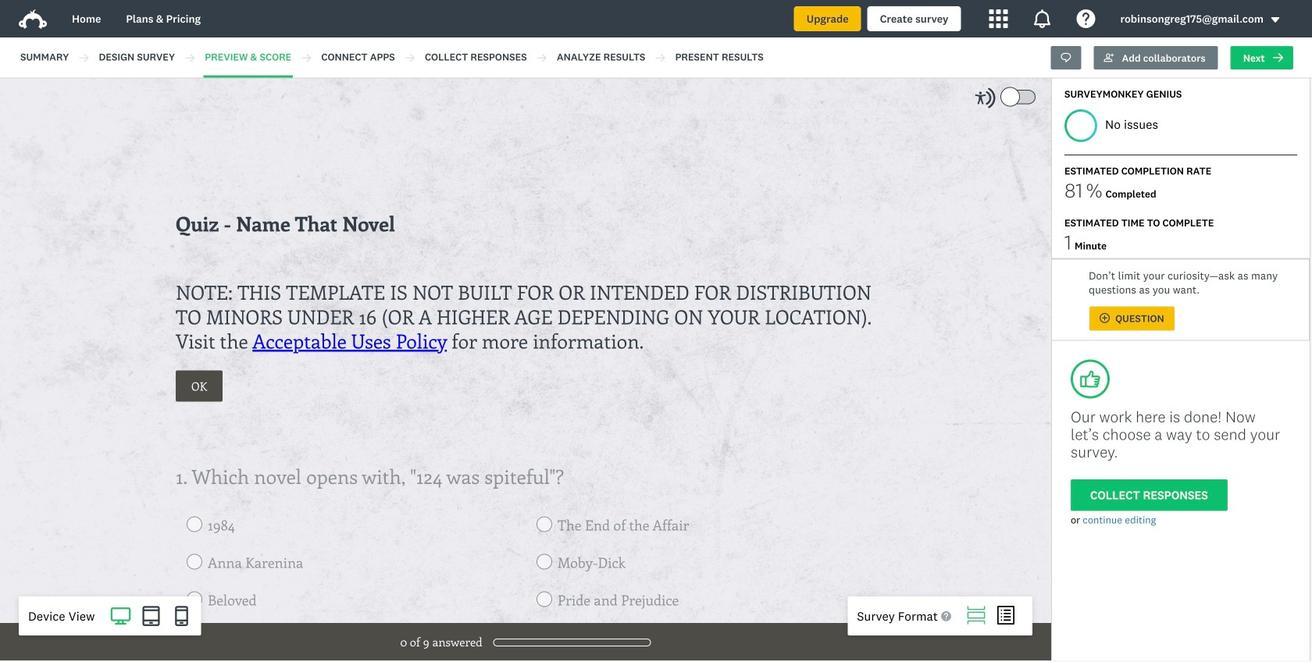 Task type: vqa. For each thing, say whether or not it's contained in the screenshot.
right PRODUCTS ICON
yes



Task type: locate. For each thing, give the bounding box(es) containing it.
0 horizontal spatial products icon image
[[989, 9, 1008, 28]]

2 products icon image from the left
[[1033, 9, 1052, 28]]

1 horizontal spatial products icon image
[[1033, 9, 1052, 28]]

1 products icon image from the left
[[989, 9, 1008, 28]]

products icon image
[[989, 9, 1008, 28], [1033, 9, 1052, 28]]

surveymonkey logo image
[[19, 9, 47, 29]]



Task type: describe. For each thing, give the bounding box(es) containing it.
help icon image
[[1077, 9, 1096, 28]]

dropdown arrow image
[[1270, 14, 1281, 25]]

switch to one question at a time image
[[967, 606, 986, 625]]

switch to classic image
[[997, 606, 1016, 625]]



